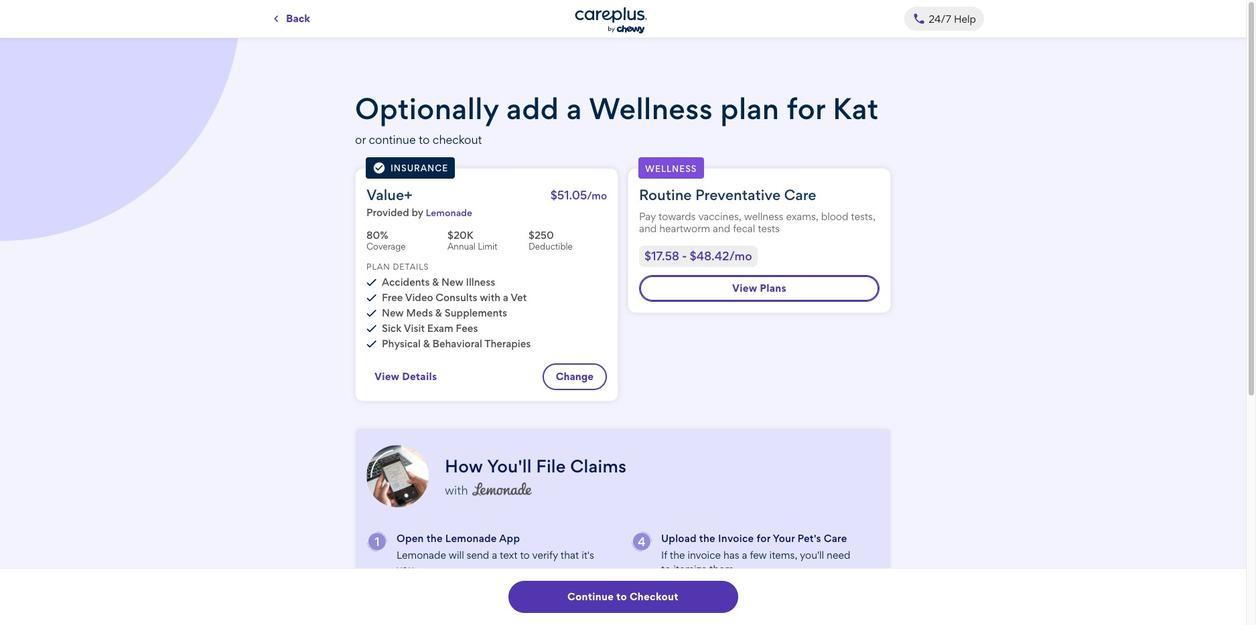 Task type: vqa. For each thing, say whether or not it's contained in the screenshot.
Limit
yes



Task type: locate. For each thing, give the bounding box(es) containing it.
pet's
[[798, 533, 821, 546]]

a inside answer a few questions from an ai bot the bot will ask about the issue your pet had, the date and the cost of care.
[[436, 594, 441, 607]]

care up exams, on the top right of the page
[[784, 186, 817, 204]]

view left plans
[[732, 282, 758, 295]]

lemonade inside submit and get paid nearly 50% of claims are paid immediately. if lemonade needs more information or it'
[[670, 625, 720, 626]]

the down bot
[[420, 625, 435, 626]]

view plans
[[732, 282, 787, 295]]

invoice
[[718, 533, 754, 546]]

a right has
[[742, 550, 748, 562]]

a
[[567, 90, 582, 127], [503, 292, 509, 304], [492, 550, 497, 562], [742, 550, 748, 562], [436, 594, 441, 607]]

lemonade
[[426, 207, 472, 218], [445, 533, 497, 546], [397, 550, 446, 562], [670, 625, 720, 626]]

1 vertical spatial of
[[521, 625, 530, 626]]

illness
[[466, 276, 495, 289]]

cost
[[499, 625, 519, 626]]

to right continue
[[617, 591, 627, 604]]

or down immediately.
[[836, 625, 846, 626]]

to inside open the lemonade app lemonade will send a text to verify that it's you.
[[520, 550, 530, 562]]

consults
[[436, 292, 478, 304]]

questions
[[467, 594, 517, 607]]

1 vertical spatial or
[[836, 625, 846, 626]]

supplements
[[445, 307, 507, 320]]

limit
[[478, 241, 498, 252]]

view inside view plans button
[[732, 282, 758, 295]]

view for view plans
[[732, 282, 758, 295]]

and down ask
[[461, 625, 478, 626]]

$17.58 - $48.42/mo
[[645, 249, 752, 263]]

$ up 250
[[551, 188, 557, 202]]

details
[[393, 262, 429, 272], [402, 371, 437, 383]]

more
[[753, 625, 777, 626]]

accidents & new illness
[[382, 276, 495, 289]]

& up exam
[[435, 307, 442, 320]]

for left kat
[[787, 90, 826, 127]]

for
[[787, 90, 826, 127], [757, 533, 771, 546]]

lemonade image
[[472, 483, 532, 497]]

%
[[380, 229, 388, 242]]

free
[[382, 292, 403, 304]]

1 horizontal spatial new
[[442, 276, 464, 289]]

will up date
[[436, 611, 451, 623]]

exams,
[[786, 210, 819, 223]]

text
[[500, 550, 518, 562]]

you.
[[397, 564, 417, 576]]

new meds & supplements
[[382, 307, 507, 320]]

$48.42/mo
[[690, 249, 752, 263]]

0 horizontal spatial or
[[355, 133, 366, 147]]

help
[[954, 12, 976, 25]]

1 vertical spatial care
[[824, 533, 847, 546]]

1 horizontal spatial $
[[551, 188, 557, 202]]

0 horizontal spatial $
[[529, 229, 535, 242]]

submit and get paid nearly 50% of claims are paid immediately. if lemonade needs more information or it'
[[661, 594, 862, 626]]

to right text
[[520, 550, 530, 562]]

of up the needs in the bottom right of the page
[[718, 611, 727, 623]]

the inside open the lemonade app lemonade will send a text to verify that it's you.
[[427, 533, 443, 546]]

a left vet
[[503, 292, 509, 304]]

if
[[661, 550, 667, 562], [661, 625, 667, 626]]

1 vertical spatial for
[[757, 533, 771, 546]]

$ for 51.05
[[551, 188, 557, 202]]

change
[[556, 371, 594, 383]]

new down free
[[382, 307, 404, 320]]

content element
[[355, 90, 891, 626]]

1 vertical spatial new
[[382, 307, 404, 320]]

how you'll file claims
[[445, 456, 627, 477]]

to inside continue to checkout button
[[617, 591, 627, 604]]

1 vertical spatial view
[[375, 371, 400, 383]]

0 horizontal spatial of
[[521, 625, 530, 626]]

a left text
[[492, 550, 497, 562]]

sick visit exam fees
[[382, 322, 478, 335]]

the up cost
[[501, 611, 516, 623]]

to
[[419, 133, 430, 147], [520, 550, 530, 562], [661, 564, 671, 576], [617, 591, 627, 604]]

to up insurance at left top
[[419, 133, 430, 147]]

issue
[[519, 611, 542, 623]]

$ for 250
[[529, 229, 535, 242]]

details down physical on the left of page
[[402, 371, 437, 383]]

0 vertical spatial $
[[551, 188, 557, 202]]

the down upload at the right bottom
[[670, 550, 685, 562]]

upload the invoice for your pet's care if the invoice has a few items, you'll need to itemize them.
[[661, 533, 851, 576]]

1 if from the top
[[661, 550, 667, 562]]

new up free video consults with a vet
[[442, 276, 464, 289]]

1 horizontal spatial care
[[824, 533, 847, 546]]

care up need on the right bottom of page
[[824, 533, 847, 546]]

0 vertical spatial or
[[355, 133, 366, 147]]

1 vertical spatial $
[[529, 229, 535, 242]]

continue to checkout
[[568, 591, 679, 604]]

or left continue
[[355, 133, 366, 147]]

with
[[480, 292, 501, 304], [445, 484, 468, 498]]

& down sick visit exam fees
[[423, 338, 430, 351]]

24/7
[[929, 12, 952, 25]]

of down issue
[[521, 625, 530, 626]]

meds
[[406, 307, 433, 320]]

of inside answer a few questions from an ai bot the bot will ask about the issue your pet had, the date and the cost of care.
[[521, 625, 530, 626]]

video
[[405, 292, 433, 304]]

provided
[[367, 206, 409, 219]]

details up accidents
[[393, 262, 429, 272]]

view details button
[[367, 365, 445, 389]]

the
[[397, 611, 414, 623]]

view inside view details button
[[375, 371, 400, 383]]

1 horizontal spatial for
[[787, 90, 826, 127]]

file
[[536, 456, 566, 477]]

wellness
[[589, 90, 713, 127], [645, 163, 697, 174]]

lemonade up $20k
[[426, 207, 472, 218]]

to left itemize
[[661, 564, 671, 576]]

fees
[[456, 322, 478, 335]]

0 vertical spatial view
[[732, 282, 758, 295]]

1 horizontal spatial of
[[718, 611, 727, 623]]

new
[[442, 276, 464, 289], [382, 307, 404, 320]]

0 vertical spatial if
[[661, 550, 667, 562]]

0 vertical spatial details
[[393, 262, 429, 272]]

few
[[444, 594, 464, 607]]

checkout
[[630, 591, 679, 604]]

1 horizontal spatial or
[[836, 625, 846, 626]]

0 horizontal spatial view
[[375, 371, 400, 383]]

of inside submit and get paid nearly 50% of claims are paid immediately. if lemonade needs more information or it'
[[718, 611, 727, 623]]

therapies
[[485, 338, 531, 351]]

a left few on the left of page
[[436, 594, 441, 607]]

$ right limit
[[529, 229, 535, 242]]

answer
[[397, 594, 433, 607]]

a inside optionally add a wellness plan for kat or continue to checkout
[[567, 90, 582, 127]]

wellness inside optionally add a wellness plan for kat or continue to checkout
[[589, 90, 713, 127]]

1 horizontal spatial view
[[732, 282, 758, 295]]

care inside the routine preventative care pay towards vaccines, wellness exams, blood tests, and heartworm and         fecal tests
[[784, 186, 817, 204]]

0 vertical spatial wellness
[[589, 90, 713, 127]]

if down upload at the right bottom
[[661, 550, 667, 562]]

will left send
[[449, 550, 464, 562]]

to inside upload the invoice for your pet's care if the invoice has a few items, you'll need to itemize them.
[[661, 564, 671, 576]]

send
[[467, 550, 489, 562]]

0 vertical spatial will
[[449, 550, 464, 562]]

with down illness
[[480, 292, 501, 304]]

0 vertical spatial with
[[480, 292, 501, 304]]

$ inside $ 250 deductible
[[529, 229, 535, 242]]

get
[[720, 594, 738, 607]]

insurance
[[391, 163, 448, 174]]

2 vertical spatial &
[[423, 338, 430, 351]]

0 horizontal spatial with
[[445, 484, 468, 498]]

claims
[[570, 456, 627, 477]]

paid
[[741, 594, 762, 607]]

0 vertical spatial new
[[442, 276, 464, 289]]

24/7 help button
[[905, 7, 984, 31]]

app
[[499, 533, 520, 546]]

1 vertical spatial will
[[436, 611, 451, 623]]

2 if from the top
[[661, 625, 667, 626]]

if inside submit and get paid nearly 50% of claims are paid immediately. if lemonade needs more information or it'
[[661, 625, 667, 626]]

value+
[[367, 186, 413, 204]]

24/7 help
[[929, 12, 976, 25]]

0 vertical spatial &
[[432, 276, 439, 289]]

about
[[471, 611, 498, 623]]

lemonade down 50%
[[670, 625, 720, 626]]

and
[[639, 223, 657, 235], [713, 223, 731, 235], [699, 594, 717, 607], [461, 625, 478, 626]]

0 vertical spatial for
[[787, 90, 826, 127]]

0 horizontal spatial for
[[757, 533, 771, 546]]

80 % coverage
[[367, 229, 406, 252]]

bot
[[573, 594, 590, 607]]

& for new
[[432, 276, 439, 289]]

0 vertical spatial of
[[718, 611, 727, 623]]

annual
[[448, 241, 476, 252]]

the right open
[[427, 533, 443, 546]]

details inside button
[[402, 371, 437, 383]]

and inside submit and get paid nearly 50% of claims are paid immediately. if lemonade needs more information or it'
[[699, 594, 717, 607]]

by
[[412, 206, 423, 219]]

if down nearly
[[661, 625, 667, 626]]

view plans button
[[639, 275, 880, 302]]

a inside open the lemonade app lemonade will send a text to verify that it's you.
[[492, 550, 497, 562]]

1 vertical spatial if
[[661, 625, 667, 626]]

tests
[[758, 223, 780, 235]]

the
[[427, 533, 443, 546], [699, 533, 716, 546], [670, 550, 685, 562], [501, 611, 516, 623], [420, 625, 435, 626], [481, 625, 496, 626]]

a right "add"
[[567, 90, 582, 127]]

care.
[[533, 625, 556, 626]]

for up few
[[757, 533, 771, 546]]

care
[[784, 186, 817, 204], [824, 533, 847, 546]]

1 vertical spatial details
[[402, 371, 437, 383]]

nearly
[[661, 611, 692, 623]]

or inside optionally add a wellness plan for kat or continue to checkout
[[355, 133, 366, 147]]

& up video
[[432, 276, 439, 289]]

0 vertical spatial care
[[784, 186, 817, 204]]

bot
[[417, 611, 433, 623]]

view down physical on the left of page
[[375, 371, 400, 383]]

routine preventative care pay towards vaccines, wellness exams, blood tests, and heartworm and         fecal tests
[[639, 186, 876, 235]]

checkout
[[433, 133, 482, 147]]

chewy health insurance careplus logo image
[[575, 7, 648, 34]]

ai
[[559, 594, 570, 607]]

for inside optionally add a wellness plan for kat or continue to checkout
[[787, 90, 826, 127]]

0 horizontal spatial care
[[784, 186, 817, 204]]

and up 50%
[[699, 594, 717, 607]]

with down how
[[445, 484, 468, 498]]

coverage
[[367, 241, 406, 252]]



Task type: describe. For each thing, give the bounding box(es) containing it.
sick
[[382, 322, 402, 335]]

it's
[[582, 550, 594, 562]]

them.
[[710, 564, 737, 576]]

plan
[[721, 90, 780, 127]]

& for behavioral
[[423, 338, 430, 351]]

vet
[[511, 292, 527, 304]]

add
[[506, 90, 559, 127]]

will inside open the lemonade app lemonade will send a text to verify that it's you.
[[449, 550, 464, 562]]

$17.58
[[645, 249, 679, 263]]

an
[[545, 594, 557, 607]]

itemize
[[674, 564, 707, 576]]

kat
[[833, 90, 879, 127]]

$ 51.05 /mo
[[551, 188, 607, 202]]

upload
[[661, 533, 697, 546]]

visit
[[404, 322, 425, 335]]

pet
[[568, 611, 583, 623]]

vaccines,
[[699, 210, 742, 223]]

towards
[[659, 210, 696, 223]]

continue to checkout button
[[508, 582, 738, 614]]

tests,
[[851, 210, 876, 223]]

you'll
[[800, 550, 824, 562]]

preventative
[[695, 186, 781, 204]]

and left fecal
[[713, 223, 731, 235]]

immediately.
[[802, 611, 862, 623]]

deductible
[[529, 241, 573, 252]]

answer a few questions from an ai bot the bot will ask about the issue your pet had, the date and the cost of care.
[[397, 594, 590, 626]]

the down about
[[481, 625, 496, 626]]

1 vertical spatial &
[[435, 307, 442, 320]]

4
[[638, 535, 646, 549]]

pay
[[639, 210, 656, 223]]

invoice
[[688, 550, 721, 562]]

claims
[[730, 611, 760, 623]]

accidents
[[382, 276, 430, 289]]

1 vertical spatial wellness
[[645, 163, 697, 174]]

your
[[773, 533, 795, 546]]

routine
[[639, 186, 692, 204]]

view for view details
[[375, 371, 400, 383]]

details for view details
[[402, 371, 437, 383]]

continue
[[369, 133, 416, 147]]

if inside upload the invoice for your pet's care if the invoice has a few items, you'll need to itemize them.
[[661, 550, 667, 562]]

paid
[[779, 611, 800, 623]]

you'll
[[487, 456, 532, 477]]

plans
[[760, 282, 787, 295]]

care inside upload the invoice for your pet's care if the invoice has a few items, you'll need to itemize them.
[[824, 533, 847, 546]]

optionally
[[355, 90, 499, 127]]

how
[[445, 456, 483, 477]]

0 horizontal spatial new
[[382, 307, 404, 320]]

and up $17.58
[[639, 223, 657, 235]]

had,
[[397, 625, 417, 626]]

details for plan details
[[393, 262, 429, 272]]

continue
[[568, 591, 614, 604]]

lemonade up send
[[445, 533, 497, 546]]

lemonade down open
[[397, 550, 446, 562]]

and inside answer a few questions from an ai bot the bot will ask about the issue your pet had, the date and the cost of care.
[[461, 625, 478, 626]]

few
[[750, 550, 767, 562]]

80
[[367, 229, 380, 242]]

behavioral
[[433, 338, 482, 351]]

wellness
[[744, 210, 784, 223]]

or inside submit and get paid nearly 50% of claims are paid immediately. if lemonade needs more information or it'
[[836, 625, 846, 626]]

the up invoice
[[699, 533, 716, 546]]

-
[[682, 249, 687, 263]]

to inside optionally add a wellness plan for kat or continue to checkout
[[419, 133, 430, 147]]

lemonade inside value+ provided by lemonade
[[426, 207, 472, 218]]

open the lemonade app lemonade will send a text to verify that it's you.
[[397, 533, 594, 576]]

physical
[[382, 338, 421, 351]]

for inside upload the invoice for your pet's care if the invoice has a few items, you'll need to itemize them.
[[757, 533, 771, 546]]

optionally add a wellness plan for kat or continue to checkout
[[355, 90, 879, 147]]

$ 250 deductible
[[529, 229, 573, 252]]

needs
[[722, 625, 750, 626]]

50%
[[694, 611, 716, 623]]

a inside upload the invoice for your pet's care if the invoice has a few items, you'll need to itemize them.
[[742, 550, 748, 562]]

fecal
[[733, 223, 755, 235]]

are
[[762, 611, 777, 623]]

/mo
[[587, 190, 607, 202]]

$20k annual limit
[[448, 229, 498, 252]]

need
[[827, 550, 851, 562]]

1
[[375, 535, 380, 549]]

blood
[[821, 210, 849, 223]]

$20k
[[448, 229, 474, 242]]

back
[[286, 12, 310, 25]]

back button
[[262, 7, 318, 31]]

will inside answer a few questions from an ai bot the bot will ask about the issue your pet had, the date and the cost of care.
[[436, 611, 451, 623]]

ask
[[454, 611, 469, 623]]

from
[[519, 594, 543, 607]]

51.05
[[557, 188, 587, 202]]

1 vertical spatial with
[[445, 484, 468, 498]]

that
[[561, 550, 579, 562]]

1 horizontal spatial with
[[480, 292, 501, 304]]

exam
[[427, 322, 453, 335]]

free video consults with a vet
[[382, 292, 527, 304]]

date
[[437, 625, 458, 626]]



